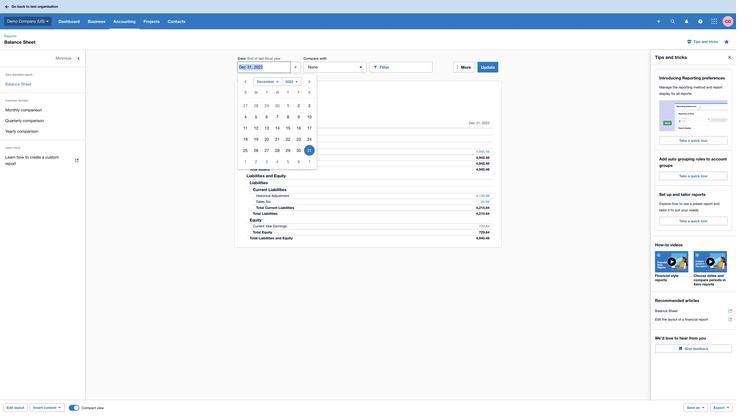 Task type: vqa. For each thing, say whether or not it's contained in the screenshot.


Task type: describe. For each thing, give the bounding box(es) containing it.
insert content
[[33, 406, 56, 410]]

give feedback
[[686, 347, 709, 351]]

we'd
[[656, 336, 665, 341]]

31, inside demo company (us) as of december 31, 2022
[[274, 109, 279, 113]]

how for learn
[[17, 155, 24, 160]]

(us) for demo company (us) as of december 31, 2022
[[274, 102, 281, 107]]

how for explore
[[673, 202, 679, 206]]

2 s from the left
[[309, 90, 311, 94]]

dec
[[469, 121, 476, 125]]

0 vertical spatial december
[[257, 80, 274, 84]]

financial
[[656, 274, 671, 278]]

common formats
[[5, 99, 28, 102]]

historical adjustment
[[256, 194, 290, 198]]

wed dec 07 2022 cell
[[272, 112, 283, 122]]

and inside the manage the reporting method and report display for all reports
[[707, 85, 713, 89]]

tips inside button
[[694, 39, 701, 44]]

earnings
[[273, 224, 287, 228]]

mon dec 05 2022 cell
[[251, 112, 262, 122]]

last inside "banner"
[[31, 4, 37, 9]]

the for manage
[[674, 85, 678, 89]]

financial
[[686, 318, 699, 322]]

add auto grouping rules to account groups
[[660, 157, 728, 168]]

reports inside choose dates and compare periods in xero reports
[[703, 282, 715, 287]]

cash down account
[[282, 156, 290, 160]]

edit for edit the layout of a financial report
[[656, 318, 662, 322]]

0 vertical spatial xero
[[5, 73, 11, 76]]

4,215.64 for total liabilities
[[477, 212, 490, 216]]

minimize
[[56, 56, 72, 61]]

compact view
[[82, 406, 104, 410]]

cash up checking
[[253, 143, 263, 148]]

projects
[[144, 19, 160, 24]]

banner containing co
[[0, 0, 737, 29]]

2 vertical spatial sheet
[[669, 309, 678, 313]]

sun dec 18 2022 cell
[[238, 134, 251, 145]]

0 horizontal spatial balance sheet
[[5, 82, 31, 86]]

quarterly comparison link
[[0, 116, 85, 126]]

learn how to create a custom report
[[5, 155, 59, 166]]

organisation
[[37, 4, 58, 9]]

up
[[667, 192, 672, 197]]

custom
[[45, 155, 59, 160]]

remove from favorites image
[[722, 36, 733, 47]]

next month image
[[304, 76, 315, 87]]

wed dec 14 2022 cell
[[272, 123, 283, 133]]

0 vertical spatial 2022
[[286, 80, 293, 84]]

tour for second take a quick tour button from the top
[[702, 174, 708, 178]]

wed dec 28 2022 cell
[[272, 145, 283, 156]]

compact
[[82, 406, 96, 410]]

total assets
[[250, 167, 270, 172]]

fri dec 09 2022 cell
[[294, 112, 304, 122]]

to right it
[[671, 208, 675, 212]]

row containing s
[[238, 89, 317, 98]]

minimize button
[[0, 53, 85, 64]]

current up total assets
[[262, 161, 275, 166]]

love
[[666, 336, 674, 341]]

to right love
[[675, 336, 679, 341]]

total liabilities
[[253, 212, 278, 216]]

reports inside financial style reports
[[656, 278, 668, 282]]

3 take a quick tour button from the top
[[660, 217, 728, 225]]

group containing december
[[238, 74, 317, 169]]

edit for edit layout
[[7, 406, 13, 410]]

current liabilities
[[253, 187, 287, 192]]

3 row from the top
[[238, 111, 317, 122]]

liabilities and equity
[[247, 173, 286, 178]]

1 t from the left
[[266, 90, 268, 94]]

assets up liabilities and equity
[[259, 167, 270, 172]]

business button
[[84, 13, 110, 29]]

yearly
[[5, 129, 16, 134]]

company for demo company (us)
[[19, 19, 36, 23]]

historical
[[256, 194, 271, 198]]

m
[[255, 90, 258, 94]]

1 horizontal spatial balance sheet
[[656, 309, 678, 313]]

total for total current assets
[[253, 161, 261, 166]]

report right standard
[[25, 73, 32, 76]]

display
[[660, 92, 671, 96]]

total liabilities and equity
[[250, 236, 293, 240]]

fri dec 16 2022 cell
[[294, 123, 304, 133]]

a inside explore how to use a preset report and tailor it to suit your needs
[[691, 202, 693, 206]]

to left the use
[[680, 202, 683, 206]]

1 4,945.48 from the top
[[477, 150, 490, 154]]

go
[[11, 4, 16, 9]]

4,945.48 for total assets
[[477, 167, 490, 172]]

list of convenience dates image
[[291, 62, 301, 73]]

tue dec 13 2022 cell
[[262, 123, 272, 133]]

cash up account
[[272, 143, 282, 148]]

learn more
[[5, 146, 20, 149]]

sat dec 10 2022 cell
[[304, 112, 317, 122]]

cash up the total current assets
[[265, 156, 274, 160]]

and down account
[[275, 156, 281, 160]]

xero standard report
[[5, 73, 32, 76]]

export button
[[711, 404, 734, 412]]

thu dec 29 2022 cell
[[283, 145, 294, 156]]

to left videos
[[666, 243, 670, 247]]

equity down year
[[262, 230, 272, 235]]

a down add auto grouping rules to account groups
[[689, 174, 691, 178]]

tue dec 20 2022 cell
[[262, 134, 272, 145]]

:
[[246, 56, 247, 61]]

0 vertical spatial layout
[[669, 318, 678, 322]]

filter button
[[370, 62, 433, 73]]

liabilities up adjustment
[[269, 187, 287, 192]]

sat dec 24 2022 cell
[[304, 134, 317, 145]]

4,130.98
[[477, 194, 490, 198]]

1 vertical spatial balance
[[5, 82, 20, 86]]

insert content button
[[30, 404, 65, 412]]

filter
[[380, 65, 390, 69]]

reporting
[[679, 85, 693, 89]]

none
[[308, 65, 318, 69]]

and right up
[[673, 192, 680, 197]]

sat dec 17 2022 cell
[[304, 123, 317, 133]]

standard
[[12, 73, 24, 76]]

as
[[697, 406, 701, 410]]

edit the layout of a financial report link
[[656, 316, 733, 324]]

tax
[[266, 200, 271, 204]]

edit layout button
[[3, 404, 28, 412]]

it
[[669, 208, 671, 212]]

monthly comparison
[[5, 108, 42, 112]]

4,215.64 for total current liabilities
[[477, 206, 490, 210]]

use
[[684, 202, 690, 206]]

export
[[714, 406, 725, 410]]

financial style reports button
[[656, 251, 689, 282]]

contacts button
[[164, 13, 190, 29]]

dashboard link
[[55, 13, 84, 29]]

sat dec 03 2022 cell
[[304, 100, 317, 111]]

2 take a quick tour button from the top
[[660, 172, 728, 180]]

31, inside report output element
[[477, 121, 481, 125]]

4,945.48 for total cash and cash equivalents
[[477, 156, 490, 160]]

december inside demo company (us) as of december 31, 2022
[[254, 109, 272, 113]]

formats
[[18, 99, 28, 102]]

report for learn how to create a custom report
[[5, 161, 16, 166]]

yearly comparison link
[[0, 126, 85, 137]]

insert
[[33, 406, 43, 410]]

xero inside choose dates and compare periods in xero reports
[[694, 282, 702, 287]]

end
[[248, 57, 254, 61]]

liabilities down total equity
[[259, 236, 275, 240]]

total for total equity
[[253, 230, 261, 235]]

periods
[[710, 278, 723, 282]]

your
[[682, 208, 689, 212]]

2 take from the top
[[680, 174, 688, 178]]

manage
[[660, 85, 673, 89]]

co
[[726, 19, 732, 24]]

3 take from the top
[[680, 219, 688, 223]]

date
[[238, 56, 246, 61]]

tue dec 27 2022 cell
[[262, 145, 272, 156]]

7 row from the top
[[238, 156, 317, 167]]

report for edit the layout of a financial report
[[700, 318, 709, 322]]

in
[[723, 278, 726, 282]]

and inside choose dates and compare periods in xero reports
[[718, 274, 724, 278]]

fri dec 02 2022 cell
[[294, 100, 304, 111]]

style
[[672, 274, 679, 278]]

accounting
[[114, 19, 136, 24]]

w
[[276, 90, 279, 94]]

a up grouping
[[689, 138, 691, 143]]

introducing
[[660, 76, 682, 80]]

0 horizontal spatial balance sheet link
[[0, 79, 85, 90]]

1 horizontal spatial tailor
[[682, 192, 691, 197]]

more
[[462, 65, 471, 70]]

tue dec 06 2022 cell
[[262, 112, 272, 122]]

2 row from the top
[[238, 100, 317, 111]]

quick for second take a quick tour button from the top
[[692, 174, 701, 178]]

svg image inside go back to last organisation link
[[5, 5, 9, 8]]

dec 31, 2022
[[469, 121, 490, 125]]

thu dec 01 2022 cell
[[283, 100, 294, 111]]

checking account
[[256, 150, 285, 154]]

preferences
[[703, 76, 726, 80]]

give
[[686, 347, 693, 351]]

sheet inside reports balance sheet
[[23, 39, 35, 45]]

all
[[677, 92, 681, 96]]

date : end of last fiscal year
[[238, 56, 281, 61]]

financial style reports
[[656, 274, 679, 282]]

explore how to use a preset report and tailor it to suit your needs
[[660, 202, 720, 212]]

1 horizontal spatial svg image
[[712, 19, 718, 24]]

explore
[[660, 202, 672, 206]]



Task type: locate. For each thing, give the bounding box(es) containing it.
take a quick tour button up rules
[[660, 136, 728, 145]]

2 vertical spatial tour
[[702, 219, 708, 223]]

last inside date : end of last fiscal year
[[259, 57, 264, 61]]

current down mon dec 12 2022 cell
[[250, 136, 264, 141]]

0 vertical spatial balance
[[4, 39, 22, 45]]

the inside the manage the reporting method and report display for all reports
[[674, 85, 678, 89]]

report
[[25, 73, 32, 76], [714, 85, 723, 89], [5, 161, 16, 166], [704, 202, 713, 206], [700, 318, 709, 322]]

2 learn from the top
[[5, 155, 15, 160]]

and right preset
[[714, 202, 720, 206]]

1 take a quick tour button from the top
[[660, 136, 728, 145]]

layout left insert
[[14, 406, 24, 410]]

2 quick from the top
[[692, 174, 701, 178]]

4,945.48
[[477, 150, 490, 154], [477, 156, 490, 160], [477, 161, 490, 166], [477, 167, 490, 172], [477, 236, 490, 240]]

equivalents
[[283, 143, 305, 148], [291, 156, 310, 160]]

1 vertical spatial comparison
[[23, 118, 44, 123]]

1 vertical spatial quick
[[692, 174, 701, 178]]

row group
[[238, 100, 317, 167]]

account
[[712, 157, 728, 161]]

1 learn from the top
[[5, 146, 13, 149]]

0 vertical spatial sheet
[[23, 39, 35, 45]]

s left m
[[245, 90, 247, 94]]

1 quick from the top
[[692, 138, 701, 143]]

save as
[[688, 406, 701, 410]]

previous month image
[[240, 76, 251, 87]]

edit inside button
[[7, 406, 13, 410]]

0 vertical spatial 4,215.64
[[477, 206, 490, 210]]

1 horizontal spatial of
[[255, 57, 258, 61]]

a down your
[[689, 219, 691, 223]]

comparison for yearly comparison
[[17, 129, 38, 134]]

you
[[700, 336, 707, 341]]

take a quick tour button down "needs"
[[660, 217, 728, 225]]

learn for learn how to create a custom report
[[5, 155, 15, 160]]

1 vertical spatial edit
[[7, 406, 13, 410]]

31, right dec
[[477, 121, 481, 125]]

report output element
[[244, 118, 493, 241]]

edit
[[656, 318, 662, 322], [7, 406, 13, 410]]

1 horizontal spatial tricks
[[709, 39, 719, 44]]

0 horizontal spatial demo
[[7, 19, 18, 23]]

tour up rules
[[702, 138, 708, 143]]

4,215.64
[[477, 206, 490, 210], [477, 212, 490, 216]]

how-to videos
[[656, 243, 683, 247]]

rules
[[697, 157, 706, 161]]

to right back
[[26, 4, 30, 9]]

and down total assets
[[266, 173, 273, 178]]

0 vertical spatial quick
[[692, 138, 701, 143]]

layout inside button
[[14, 406, 24, 410]]

0 vertical spatial tour
[[702, 138, 708, 143]]

(us) down go back to last organisation
[[37, 19, 45, 23]]

svg image inside demo company (us) popup button
[[46, 21, 49, 22]]

learn how to create a custom report link
[[0, 152, 85, 169]]

0 vertical spatial how
[[17, 155, 24, 160]]

and inside explore how to use a preset report and tailor it to suit your needs
[[714, 202, 720, 206]]

take a quick tour down "needs"
[[680, 219, 708, 223]]

to inside add auto grouping rules to account groups
[[707, 157, 711, 161]]

2 vertical spatial quick
[[692, 219, 701, 223]]

quick for 1st take a quick tour button from the top
[[692, 138, 701, 143]]

tricks inside button
[[709, 39, 719, 44]]

2 vertical spatial of
[[679, 318, 682, 322]]

1 vertical spatial take a quick tour button
[[660, 172, 728, 180]]

preset
[[694, 202, 703, 206]]

0 horizontal spatial tailor
[[660, 208, 668, 212]]

729.84 link
[[476, 224, 493, 229]]

dates
[[708, 274, 717, 278]]

reports link
[[2, 34, 19, 39]]

reports
[[681, 92, 692, 96], [692, 192, 706, 197], [656, 278, 668, 282], [703, 282, 715, 287]]

company for demo company (us) as of december 31, 2022
[[255, 102, 273, 107]]

4,945.48 for total liabilities and equity
[[477, 236, 490, 240]]

1 vertical spatial how
[[673, 202, 679, 206]]

a inside learn how to create a custom report
[[42, 155, 44, 160]]

0 vertical spatial tips and tricks
[[694, 39, 719, 44]]

1 horizontal spatial 31,
[[477, 121, 481, 125]]

tricks left "remove from favorites" image
[[709, 39, 719, 44]]

liabilities down adjustment
[[279, 206, 295, 210]]

of for date
[[255, 57, 258, 61]]

tips and tricks inside button
[[694, 39, 719, 44]]

learn down learn more
[[5, 155, 15, 160]]

1 vertical spatial 31,
[[477, 121, 481, 125]]

comparison down formats
[[21, 108, 42, 112]]

total for total liabilities
[[253, 212, 261, 216]]

0 horizontal spatial tricks
[[675, 54, 688, 60]]

assets down total cash and cash equivalents
[[276, 161, 287, 166]]

thu dec 22 2022 cell
[[283, 134, 294, 145]]

compare
[[304, 56, 319, 61]]

comparison for monthly comparison
[[21, 108, 42, 112]]

1 horizontal spatial edit
[[656, 318, 662, 322]]

group
[[238, 74, 317, 169]]

2 729.84 from the top
[[479, 230, 490, 235]]

how up suit
[[673, 202, 679, 206]]

learn for learn more
[[5, 146, 13, 149]]

current assets
[[250, 136, 278, 141]]

Select end date field
[[238, 62, 291, 72]]

account
[[272, 150, 285, 154]]

f
[[298, 90, 300, 94]]

demo inside demo company (us) as of december 31, 2022
[[244, 102, 254, 107]]

reports inside the manage the reporting method and report display for all reports
[[681, 92, 692, 96]]

1 vertical spatial balance sheet
[[656, 309, 678, 313]]

report for explore how to use a preset report and tailor it to suit your needs
[[704, 202, 713, 206]]

reports down reporting
[[681, 92, 692, 96]]

tour for 1st take a quick tour button from the top
[[702, 138, 708, 143]]

xero
[[5, 73, 11, 76], [694, 282, 702, 287]]

5 4,945.48 from the top
[[477, 236, 490, 240]]

december up m
[[257, 80, 274, 84]]

1 tour from the top
[[702, 138, 708, 143]]

equity down the total current assets
[[274, 173, 286, 178]]

0 vertical spatial balance sheet
[[5, 82, 31, 86]]

1 horizontal spatial s
[[309, 90, 311, 94]]

how inside explore how to use a preset report and tailor it to suit your needs
[[673, 202, 679, 206]]

2022 down list of convenience dates icon
[[286, 80, 293, 84]]

of right as
[[249, 109, 253, 113]]

3 quick from the top
[[692, 219, 701, 223]]

0 horizontal spatial the
[[663, 318, 668, 322]]

4,945.48 link
[[473, 149, 493, 154]]

recommended
[[656, 298, 685, 303]]

xero left standard
[[5, 73, 11, 76]]

0 horizontal spatial (us)
[[37, 19, 45, 23]]

1 vertical spatial take a quick tour
[[680, 174, 708, 178]]

report right preset
[[704, 202, 713, 206]]

thu dec 15 2022 cell
[[283, 123, 294, 133]]

report inside learn how to create a custom report
[[5, 161, 16, 166]]

balance sheet link up the financial
[[656, 307, 733, 316]]

take down your
[[680, 219, 688, 223]]

comparison inside 'link'
[[23, 118, 44, 123]]

tailor up the use
[[682, 192, 691, 197]]

2 vertical spatial 2022
[[482, 121, 490, 125]]

wed dec 21 2022 cell
[[272, 134, 283, 145]]

liabilities down liabilities and equity
[[250, 180, 268, 185]]

the
[[674, 85, 678, 89], [663, 318, 668, 322]]

729.84 down 84.66 link
[[479, 224, 490, 228]]

reports up preset
[[692, 192, 706, 197]]

1 vertical spatial tricks
[[675, 54, 688, 60]]

balance inside reports balance sheet
[[4, 39, 22, 45]]

comparison down 'quarterly comparison'
[[17, 129, 38, 134]]

banner
[[0, 0, 737, 29]]

balance sheet link up formats
[[0, 79, 85, 90]]

row
[[238, 89, 317, 98], [238, 100, 317, 111], [238, 111, 317, 122], [238, 122, 317, 134], [238, 134, 317, 145], [238, 145, 317, 156], [238, 156, 317, 167]]

2 4,215.64 from the top
[[477, 212, 490, 216]]

to right rules
[[707, 157, 711, 161]]

3 take a quick tour from the top
[[680, 219, 708, 223]]

assets up the current assets
[[247, 129, 260, 134]]

thu dec 08 2022 cell
[[283, 112, 294, 122]]

1 horizontal spatial demo
[[244, 102, 254, 107]]

sales
[[256, 200, 265, 204]]

tour
[[702, 138, 708, 143], [702, 174, 708, 178], [702, 219, 708, 223]]

report right the financial
[[700, 318, 709, 322]]

84.66 link
[[478, 199, 493, 205]]

1 s from the left
[[245, 90, 247, 94]]

add
[[660, 157, 668, 161]]

current for liabilities
[[253, 187, 268, 192]]

sheet down demo company (us) popup button
[[23, 39, 35, 45]]

1 vertical spatial layout
[[14, 406, 24, 410]]

(us) left thu dec 01 2022 cell on the top of page
[[274, 102, 281, 107]]

1 horizontal spatial xero
[[694, 282, 702, 287]]

quick for 1st take a quick tour button from the bottom
[[692, 219, 701, 223]]

back
[[17, 4, 25, 9]]

1 vertical spatial sheet
[[21, 82, 31, 86]]

1 take from the top
[[680, 138, 688, 143]]

of inside demo company (us) as of december 31, 2022
[[249, 109, 253, 113]]

layout up love
[[669, 318, 678, 322]]

0 vertical spatial the
[[674, 85, 678, 89]]

balance sheet down recommended
[[656, 309, 678, 313]]

balance down standard
[[5, 82, 20, 86]]

2022 inside demo company (us) as of december 31, 2022
[[280, 109, 289, 113]]

0 vertical spatial balance sheet link
[[0, 79, 85, 90]]

0 vertical spatial tips
[[694, 39, 701, 44]]

quick down "needs"
[[692, 219, 701, 223]]

yearly comparison
[[5, 129, 38, 134]]

for
[[672, 92, 676, 96]]

0 vertical spatial take a quick tour
[[680, 138, 708, 143]]

1 vertical spatial take
[[680, 174, 688, 178]]

1 horizontal spatial the
[[674, 85, 678, 89]]

0 vertical spatial company
[[19, 19, 36, 23]]

of for edit
[[679, 318, 682, 322]]

2 t from the left
[[287, 90, 289, 94]]

1 vertical spatial tour
[[702, 174, 708, 178]]

equity down earnings
[[283, 236, 293, 240]]

0 vertical spatial tailor
[[682, 192, 691, 197]]

how-
[[656, 243, 666, 247]]

reporting
[[683, 76, 702, 80]]

tips and tricks button
[[685, 37, 722, 46]]

s right "f"
[[309, 90, 311, 94]]

1 vertical spatial equivalents
[[291, 156, 310, 160]]

and right the dates
[[718, 274, 724, 278]]

4 row from the top
[[238, 122, 317, 134]]

accounting button
[[110, 13, 140, 29]]

1 vertical spatial (us)
[[274, 102, 281, 107]]

0 horizontal spatial svg image
[[658, 20, 661, 23]]

0 horizontal spatial edit
[[7, 406, 13, 410]]

1 vertical spatial 2022
[[280, 109, 289, 113]]

balance down recommended
[[656, 309, 668, 313]]

0 vertical spatial of
[[255, 57, 258, 61]]

2 vertical spatial take a quick tour
[[680, 219, 708, 223]]

company down go back to last organisation link
[[19, 19, 36, 23]]

edit the layout of a financial report
[[656, 318, 709, 322]]

comparison for quarterly comparison
[[23, 118, 44, 123]]

1 vertical spatial tips
[[656, 54, 665, 60]]

1 729.84 from the top
[[479, 224, 490, 228]]

of inside date : end of last fiscal year
[[255, 57, 258, 61]]

sheet down recommended
[[669, 309, 678, 313]]

sun dec 04 2022 cell
[[238, 112, 251, 122]]

of left the financial
[[679, 318, 682, 322]]

grid
[[238, 89, 317, 167]]

total for total cash and cash equivalents
[[256, 156, 264, 160]]

and down earnings
[[276, 236, 282, 240]]

5 row from the top
[[238, 134, 317, 145]]

current for assets
[[250, 136, 264, 141]]

2 tour from the top
[[702, 174, 708, 178]]

tour for 1st take a quick tour button from the bottom
[[702, 219, 708, 223]]

liabilities down total current liabilities at the left of page
[[262, 212, 278, 216]]

demo up as
[[244, 102, 254, 107]]

demo inside demo company (us) popup button
[[7, 19, 18, 23]]

31, right tue dec 06 2022 cell
[[274, 109, 279, 113]]

layout
[[669, 318, 678, 322], [14, 406, 24, 410]]

4,945.48 for total current assets
[[477, 161, 490, 166]]

take a quick tour down add auto grouping rules to account groups
[[680, 174, 708, 178]]

0 horizontal spatial last
[[31, 4, 37, 9]]

(us) inside demo company (us) as of december 31, 2022
[[274, 102, 281, 107]]

projects button
[[140, 13, 164, 29]]

1 vertical spatial tips and tricks
[[656, 54, 688, 60]]

1 4,215.64 from the top
[[477, 206, 490, 210]]

sun dec 25 2022 cell
[[238, 145, 251, 156]]

0 vertical spatial demo
[[7, 19, 18, 23]]

to left create
[[25, 155, 29, 160]]

monthly comparison link
[[0, 105, 85, 116]]

take up grouping
[[680, 138, 688, 143]]

tricks
[[709, 39, 719, 44], [675, 54, 688, 60]]

0 vertical spatial comparison
[[21, 108, 42, 112]]

learn inside learn how to create a custom report
[[5, 155, 15, 160]]

0 vertical spatial 729.84
[[479, 224, 490, 228]]

report down preferences
[[714, 85, 723, 89]]

reports left style
[[656, 278, 668, 282]]

0 vertical spatial take
[[680, 138, 688, 143]]

tailor inside explore how to use a preset report and tailor it to suit your needs
[[660, 208, 668, 212]]

grid containing s
[[238, 89, 317, 167]]

to inside learn how to create a custom report
[[25, 155, 29, 160]]

svg image
[[712, 19, 718, 24], [658, 20, 661, 23]]

4 4,945.48 from the top
[[477, 167, 490, 172]]

demo for demo company (us) as of december 31, 2022
[[244, 102, 254, 107]]

1 vertical spatial last
[[259, 57, 264, 61]]

and up checking account
[[264, 143, 271, 148]]

1 horizontal spatial tips and tricks
[[694, 39, 719, 44]]

1 vertical spatial tailor
[[660, 208, 668, 212]]

svg image
[[5, 5, 9, 8], [671, 19, 675, 23], [686, 19, 689, 23], [699, 19, 703, 23], [46, 21, 49, 22]]

choose dates and compare periods in xero reports button
[[694, 251, 728, 287]]

assets up cash and cash equivalents
[[266, 136, 278, 141]]

0 horizontal spatial company
[[19, 19, 36, 23]]

take a quick tour button
[[660, 136, 728, 145], [660, 172, 728, 180], [660, 217, 728, 225]]

comparison
[[21, 108, 42, 112], [23, 118, 44, 123], [17, 129, 38, 134]]

from
[[690, 336, 699, 341]]

and left "remove from favorites" image
[[702, 39, 708, 44]]

and inside tips and tricks button
[[702, 39, 708, 44]]

0 vertical spatial equivalents
[[283, 143, 305, 148]]

1 horizontal spatial how
[[673, 202, 679, 206]]

current
[[250, 136, 264, 141], [262, 161, 275, 166], [253, 187, 268, 192], [265, 206, 278, 210], [253, 224, 265, 228]]

3 tour from the top
[[702, 219, 708, 223]]

equity down total liabilities
[[250, 218, 262, 223]]

monthly
[[5, 108, 20, 112]]

create
[[30, 155, 41, 160]]

total cash and cash equivalents
[[256, 156, 310, 160]]

sat dec 31 2022 cell
[[304, 145, 317, 156]]

report down learn more
[[5, 161, 16, 166]]

1 vertical spatial company
[[255, 102, 273, 107]]

december right as
[[254, 109, 272, 113]]

0 horizontal spatial tips and tricks
[[656, 54, 688, 60]]

1 vertical spatial demo
[[244, 102, 254, 107]]

0 vertical spatial (us)
[[37, 19, 45, 23]]

fri dec 23 2022 cell
[[294, 134, 304, 145]]

company inside demo company (us) as of december 31, 2022
[[255, 102, 273, 107]]

tour down preset
[[702, 219, 708, 223]]

set up and tailor reports
[[660, 192, 706, 197]]

content
[[44, 406, 56, 410]]

introducing reporting preferences
[[660, 76, 726, 80]]

0 horizontal spatial tips
[[656, 54, 665, 60]]

the for edit
[[663, 318, 668, 322]]

(us) for demo company (us)
[[37, 19, 45, 23]]

articles
[[686, 298, 700, 303]]

total for total assets
[[250, 167, 258, 172]]

6 row from the top
[[238, 145, 317, 156]]

1 vertical spatial of
[[249, 109, 253, 113]]

1 horizontal spatial balance sheet link
[[656, 307, 733, 316]]

t left w
[[266, 90, 268, 94]]

current down tax
[[265, 206, 278, 210]]

report help panel close image
[[725, 52, 736, 63]]

sheet down the xero standard report
[[21, 82, 31, 86]]

0 vertical spatial last
[[31, 4, 37, 9]]

1 horizontal spatial t
[[287, 90, 289, 94]]

december
[[257, 80, 274, 84], [254, 109, 272, 113]]

1 horizontal spatial (us)
[[274, 102, 281, 107]]

report inside explore how to use a preset report and tailor it to suit your needs
[[704, 202, 713, 206]]

report inside the manage the reporting method and report display for all reports
[[714, 85, 723, 89]]

the up we'd
[[663, 318, 668, 322]]

and
[[702, 39, 708, 44], [666, 54, 674, 60], [707, 85, 713, 89], [264, 143, 271, 148], [275, 156, 281, 160], [266, 173, 273, 178], [673, 192, 680, 197], [714, 202, 720, 206], [276, 236, 282, 240], [718, 274, 724, 278]]

0 horizontal spatial 31,
[[274, 109, 279, 113]]

0 horizontal spatial t
[[266, 90, 268, 94]]

2 take a quick tour from the top
[[680, 174, 708, 178]]

a right the use
[[691, 202, 693, 206]]

mon dec 26 2022 cell
[[251, 145, 262, 156]]

reports
[[4, 34, 17, 38]]

how inside learn how to create a custom report
[[17, 155, 24, 160]]

method
[[694, 85, 706, 89]]

tailor left it
[[660, 208, 668, 212]]

common
[[5, 99, 17, 102]]

reports balance sheet
[[4, 34, 35, 45]]

tips and tricks left "remove from favorites" image
[[694, 39, 719, 44]]

mon dec 12 2022 cell
[[251, 123, 262, 133]]

0 vertical spatial 31,
[[274, 109, 279, 113]]

videos
[[671, 243, 683, 247]]

2022 left the "fri dec 02 2022" cell
[[280, 109, 289, 113]]

1 horizontal spatial company
[[255, 102, 273, 107]]

(us) inside popup button
[[37, 19, 45, 23]]

xero down 'choose'
[[694, 282, 702, 287]]

2022 inside report output element
[[482, 121, 490, 125]]

tricks up introducing
[[675, 54, 688, 60]]

last right back
[[31, 4, 37, 9]]

s
[[245, 90, 247, 94], [309, 90, 311, 94]]

company inside demo company (us) popup button
[[19, 19, 36, 23]]

none button
[[304, 62, 367, 73]]

tailor
[[682, 192, 691, 197], [660, 208, 668, 212]]

1 vertical spatial 4,215.64
[[477, 212, 490, 216]]

adjustment
[[272, 194, 290, 198]]

total for total liabilities and equity
[[250, 236, 258, 240]]

2 vertical spatial comparison
[[17, 129, 38, 134]]

and up introducing
[[666, 54, 674, 60]]

sun dec 11 2022 cell
[[238, 123, 251, 133]]

current for year
[[253, 224, 265, 228]]

quick down add auto grouping rules to account groups
[[692, 174, 701, 178]]

1 vertical spatial 729.84
[[479, 230, 490, 235]]

mon dec 19 2022 cell
[[251, 134, 262, 145]]

balance sheet down standard
[[5, 82, 31, 86]]

1 take a quick tour from the top
[[680, 138, 708, 143]]

dashboard
[[59, 19, 80, 24]]

2022 right dec
[[482, 121, 490, 125]]

1 row from the top
[[238, 89, 317, 98]]

year
[[274, 57, 281, 61]]

1 vertical spatial balance sheet link
[[656, 307, 733, 316]]

1 horizontal spatial last
[[259, 57, 264, 61]]

contacts
[[168, 19, 186, 24]]

1 horizontal spatial tips
[[694, 39, 701, 44]]

total
[[256, 156, 264, 160], [253, 161, 261, 166], [250, 167, 258, 172], [256, 206, 264, 210], [253, 212, 261, 216], [253, 230, 261, 235], [250, 236, 258, 240]]

of right end
[[255, 57, 258, 61]]

0 horizontal spatial xero
[[5, 73, 11, 76]]

fri dec 30 2022 cell
[[294, 145, 304, 156]]

choose dates and compare periods in xero reports
[[694, 274, 726, 287]]

2 vertical spatial take a quick tour button
[[660, 217, 728, 225]]

liabilities down total assets
[[247, 173, 265, 178]]

suit
[[676, 208, 681, 212]]

tips and tricks up introducing
[[656, 54, 688, 60]]

2 4,945.48 from the top
[[477, 156, 490, 160]]

of
[[255, 57, 258, 61], [249, 109, 253, 113], [679, 318, 682, 322]]

2 vertical spatial balance
[[656, 309, 668, 313]]

0 vertical spatial take a quick tour button
[[660, 136, 728, 145]]

current up total equity
[[253, 224, 265, 228]]

3 4,945.48 from the top
[[477, 161, 490, 166]]

sheet
[[23, 39, 35, 45], [21, 82, 31, 86], [669, 309, 678, 313]]

balance down reports link
[[4, 39, 22, 45]]

729.84 down 729.84 link
[[479, 230, 490, 235]]

year
[[266, 224, 272, 228]]

a left the financial
[[683, 318, 685, 322]]

take a quick tour button down add auto grouping rules to account groups
[[660, 172, 728, 180]]

total for total current liabilities
[[256, 206, 264, 210]]

quick
[[692, 138, 701, 143], [692, 174, 701, 178], [692, 219, 701, 223]]

1 horizontal spatial layout
[[669, 318, 678, 322]]

2 horizontal spatial of
[[679, 318, 682, 322]]

demo for demo company (us)
[[7, 19, 18, 23]]

Report title field
[[242, 88, 491, 100]]

demo company (us)
[[7, 19, 45, 23]]

1 vertical spatial learn
[[5, 155, 15, 160]]



